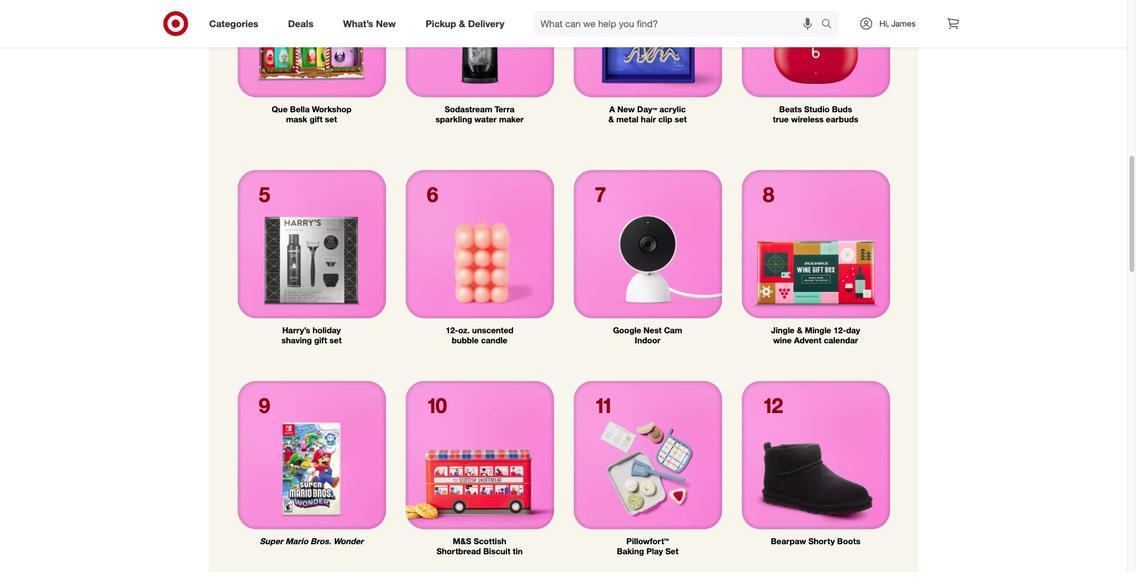 Task type: describe. For each thing, give the bounding box(es) containing it.
harry's
[[282, 325, 310, 335]]

day
[[846, 325, 860, 335]]

biscuit
[[483, 547, 510, 557]]

new for a
[[617, 104, 635, 114]]

set inside que bella workshop mask gift set
[[325, 114, 337, 124]]

gift inside que bella workshop mask gift set
[[310, 114, 323, 124]]

true
[[773, 114, 789, 124]]

bearpaw
[[771, 537, 806, 547]]

nest
[[644, 325, 662, 335]]

hi, james
[[880, 18, 916, 28]]

10
[[427, 393, 447, 419]]

oz.
[[458, 325, 470, 335]]

new for what's
[[376, 18, 396, 29]]

wireless
[[791, 114, 824, 124]]

bearpaw shorty boots
[[771, 537, 861, 547]]

bros.
[[310, 537, 331, 547]]

super
[[260, 537, 283, 547]]

wine
[[773, 335, 792, 345]]

pillowfort™ baking play set
[[617, 537, 679, 557]]

calendar
[[824, 335, 858, 345]]

categories link
[[199, 11, 273, 37]]

que
[[272, 104, 288, 114]]

google nest cam indoor
[[613, 325, 682, 345]]

deals link
[[278, 11, 328, 37]]

google
[[613, 325, 641, 335]]

indoor
[[635, 335, 661, 345]]

shorty
[[809, 537, 835, 547]]

what's new
[[343, 18, 396, 29]]

what's
[[343, 18, 373, 29]]

11
[[595, 393, 613, 419]]

hi,
[[880, 18, 889, 28]]

6
[[427, 182, 438, 207]]

bubble
[[452, 335, 479, 345]]

wonder
[[333, 537, 364, 547]]

search
[[816, 19, 845, 31]]

jingle & mingle 12-day wine advent calendar
[[771, 325, 860, 345]]

12- inside 12-oz. unscented bubble candle
[[446, 325, 458, 335]]

12-oz. unscented bubble candle
[[446, 325, 514, 345]]

que bella workshop mask gift set
[[272, 104, 352, 124]]

workshop
[[312, 104, 352, 114]]

scottish
[[474, 537, 506, 547]]

gift inside the harry's holiday shaving gift set
[[314, 335, 327, 345]]

9
[[259, 393, 270, 419]]

search button
[[816, 11, 845, 39]]

baking
[[617, 547, 644, 557]]

water
[[475, 114, 497, 124]]

5
[[259, 182, 270, 207]]

buds
[[832, 104, 852, 114]]

set inside the harry's holiday shaving gift set
[[330, 335, 342, 345]]

what's new link
[[333, 11, 411, 37]]

8
[[763, 182, 775, 207]]

candle
[[481, 335, 507, 345]]

beats
[[779, 104, 802, 114]]

pickup & delivery link
[[416, 11, 519, 37]]

bella
[[290, 104, 310, 114]]

sodastream
[[445, 104, 492, 114]]

pillowfort™
[[626, 537, 669, 547]]

& for pickup
[[459, 18, 465, 29]]



Task type: locate. For each thing, give the bounding box(es) containing it.
0 horizontal spatial 12-
[[446, 325, 458, 335]]

& for jingle
[[797, 325, 803, 335]]

12-
[[446, 325, 458, 335], [834, 325, 846, 335]]

12- left unscented
[[446, 325, 458, 335]]

&
[[459, 18, 465, 29], [609, 114, 614, 124], [797, 325, 803, 335]]

shortbread
[[437, 547, 481, 557]]

new
[[376, 18, 396, 29], [617, 104, 635, 114]]

beats studio buds true wireless earbuds
[[773, 104, 859, 124]]

a
[[609, 104, 615, 114]]

play
[[647, 547, 663, 557]]

advent
[[794, 335, 822, 345]]

mask
[[286, 114, 307, 124]]

terra
[[495, 104, 515, 114]]

set right clip
[[675, 114, 687, 124]]

1 12- from the left
[[446, 325, 458, 335]]

pickup & delivery
[[426, 18, 505, 29]]

harry's holiday shaving gift set
[[282, 325, 342, 345]]

new right what's
[[376, 18, 396, 29]]

What can we help you find? suggestions appear below search field
[[534, 11, 825, 37]]

1 horizontal spatial 12-
[[834, 325, 846, 335]]

0 horizontal spatial new
[[376, 18, 396, 29]]

& left metal
[[609, 114, 614, 124]]

m&s scottish shortbread biscuit tin
[[437, 537, 523, 557]]

delivery
[[468, 18, 505, 29]]

& inside a new day™ acrylic & metal hair clip set
[[609, 114, 614, 124]]

2 horizontal spatial &
[[797, 325, 803, 335]]

mingle
[[805, 325, 831, 335]]

categories
[[209, 18, 258, 29]]

0 horizontal spatial &
[[459, 18, 465, 29]]

tin
[[513, 547, 523, 557]]

m&s
[[453, 537, 471, 547]]

holiday
[[313, 325, 341, 335]]

a new day™ acrylic & metal hair clip set
[[609, 104, 687, 124]]

unscented
[[472, 325, 514, 335]]

1 horizontal spatial new
[[617, 104, 635, 114]]

2 12- from the left
[[834, 325, 846, 335]]

boots
[[837, 537, 861, 547]]

12- right 'mingle'
[[834, 325, 846, 335]]

1 horizontal spatial &
[[609, 114, 614, 124]]

set
[[325, 114, 337, 124], [675, 114, 687, 124], [330, 335, 342, 345]]

2 vertical spatial &
[[797, 325, 803, 335]]

metal
[[617, 114, 639, 124]]

studio
[[804, 104, 830, 114]]

shaving
[[282, 335, 312, 345]]

set inside a new day™ acrylic & metal hair clip set
[[675, 114, 687, 124]]

& inside "jingle & mingle 12-day wine advent calendar"
[[797, 325, 803, 335]]

acrylic
[[660, 104, 686, 114]]

pickup
[[426, 18, 456, 29]]

earbuds
[[826, 114, 859, 124]]

1 vertical spatial gift
[[314, 335, 327, 345]]

super mario bros. wonder
[[260, 537, 364, 547]]

james
[[892, 18, 916, 28]]

gift right bella
[[310, 114, 323, 124]]

set right bella
[[325, 114, 337, 124]]

12- inside "jingle & mingle 12-day wine advent calendar"
[[834, 325, 846, 335]]

jingle
[[771, 325, 795, 335]]

& inside 'link'
[[459, 18, 465, 29]]

day™
[[637, 104, 657, 114]]

0 vertical spatial new
[[376, 18, 396, 29]]

deals
[[288, 18, 314, 29]]

12
[[763, 393, 783, 419]]

& right pickup
[[459, 18, 465, 29]]

new inside a new day™ acrylic & metal hair clip set
[[617, 104, 635, 114]]

gift
[[310, 114, 323, 124], [314, 335, 327, 345]]

cam
[[664, 325, 682, 335]]

& right jingle
[[797, 325, 803, 335]]

hair
[[641, 114, 656, 124]]

0 vertical spatial gift
[[310, 114, 323, 124]]

1 vertical spatial &
[[609, 114, 614, 124]]

maker
[[499, 114, 524, 124]]

mario
[[285, 537, 308, 547]]

7
[[595, 182, 607, 207]]

clip
[[658, 114, 672, 124]]

set
[[665, 547, 679, 557]]

sparkling
[[436, 114, 472, 124]]

gift right shaving
[[314, 335, 327, 345]]

0 vertical spatial &
[[459, 18, 465, 29]]

set right shaving
[[330, 335, 342, 345]]

1 vertical spatial new
[[617, 104, 635, 114]]

new right a
[[617, 104, 635, 114]]

sodastream terra sparkling water maker
[[436, 104, 524, 124]]



Task type: vqa. For each thing, say whether or not it's contained in the screenshot.
-
no



